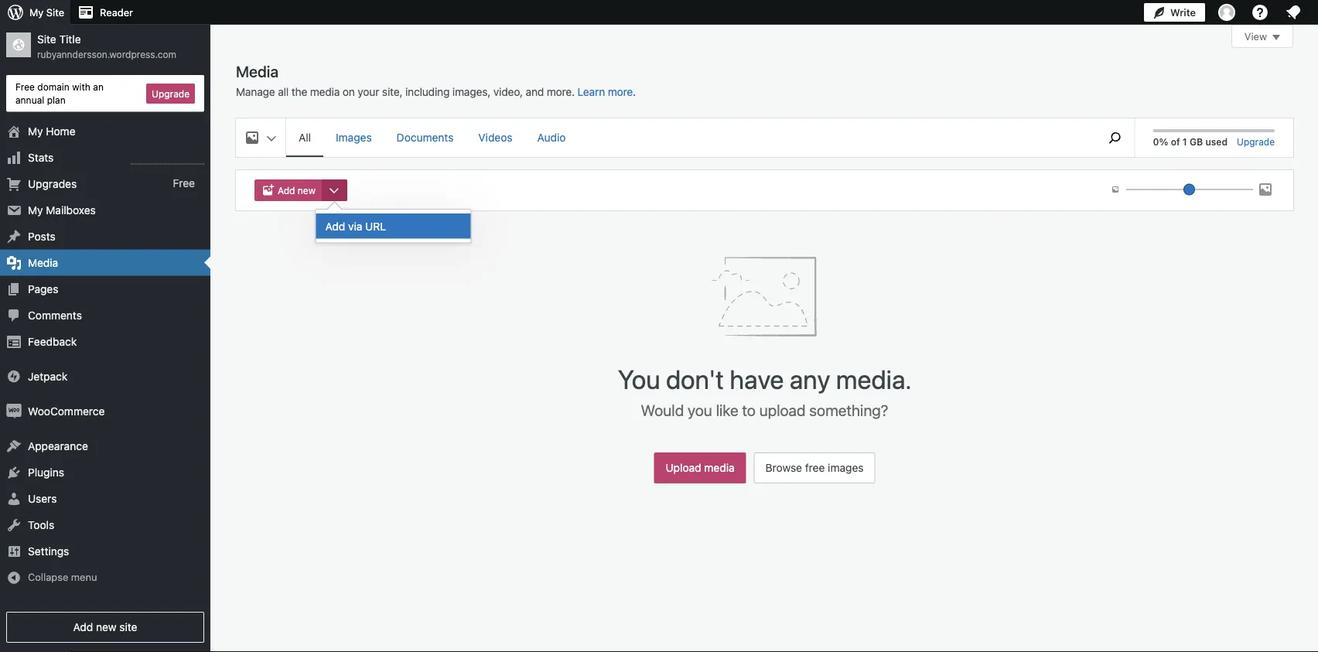 Task type: describe. For each thing, give the bounding box(es) containing it.
with
[[72, 81, 90, 92]]

like
[[716, 401, 739, 419]]

highest hourly views 0 image
[[131, 154, 204, 165]]

upgrade inside you don't have any media. main content
[[1238, 136, 1275, 147]]

collapse menu
[[28, 571, 97, 583]]

upload
[[666, 462, 702, 474]]

new for add new site
[[96, 621, 117, 634]]

appearance
[[28, 440, 88, 452]]

write link
[[1145, 0, 1206, 25]]

open search image
[[1096, 128, 1135, 147]]

my for my site
[[29, 7, 44, 18]]

plugins link
[[0, 459, 210, 486]]

my mailboxes link
[[0, 197, 210, 223]]

my profile image
[[1219, 4, 1236, 21]]

closed image
[[1273, 35, 1281, 40]]

my site link
[[0, 0, 70, 25]]

settings
[[28, 545, 69, 558]]

on
[[343, 86, 355, 98]]

site title rubyanndersson.wordpress.com
[[37, 33, 176, 60]]

collapse
[[28, 571, 68, 583]]

domain
[[37, 81, 70, 92]]

upload media
[[666, 462, 735, 474]]

images link
[[324, 118, 384, 156]]

write
[[1171, 7, 1196, 18]]

free for free domain with an annual plan
[[15, 81, 35, 92]]

my home link
[[0, 118, 210, 144]]

reader
[[100, 7, 133, 18]]

comments link
[[0, 302, 210, 329]]

users
[[28, 492, 57, 505]]

including
[[406, 86, 450, 98]]

jetpack
[[28, 370, 68, 383]]

img image for woocommerce
[[6, 404, 22, 419]]

0%
[[1154, 136, 1169, 147]]

upgrades
[[28, 177, 77, 190]]

the
[[292, 86, 307, 98]]

have
[[730, 363, 784, 394]]

free domain with an annual plan
[[15, 81, 104, 105]]

don't
[[666, 363, 724, 394]]

all
[[299, 131, 311, 144]]

help image
[[1251, 3, 1270, 22]]

jetpack link
[[0, 363, 210, 390]]

my home
[[28, 125, 76, 137]]

1
[[1183, 136, 1188, 147]]

add for add new site
[[73, 621, 93, 634]]

all link
[[286, 118, 324, 156]]

you
[[618, 363, 661, 394]]

pages link
[[0, 276, 210, 302]]

videos
[[479, 131, 513, 144]]

collapse menu link
[[0, 565, 210, 590]]

stats
[[28, 151, 54, 164]]

1 vertical spatial media
[[705, 462, 735, 474]]

add new group
[[255, 180, 354, 201]]

url
[[365, 220, 386, 233]]

upgrade inside button
[[152, 88, 190, 99]]

media.
[[837, 363, 912, 394]]

feedback link
[[0, 329, 210, 355]]

upgrade button
[[146, 83, 195, 104]]

of
[[1171, 136, 1181, 147]]

media link
[[0, 250, 210, 276]]

none range field inside you don't have any media. main content
[[1127, 183, 1254, 197]]

images
[[828, 462, 864, 474]]

add via url tooltip
[[315, 201, 479, 243]]

comments
[[28, 309, 82, 322]]

browse
[[766, 462, 803, 474]]

title
[[59, 33, 81, 46]]

tools
[[28, 519, 54, 531]]

0% of 1 gb used
[[1154, 136, 1228, 147]]

add for add new
[[278, 185, 295, 196]]

site
[[119, 621, 137, 634]]

media manage all the media on your site, including images, video, and more. learn more .
[[236, 62, 636, 98]]

posts
[[28, 230, 56, 243]]

reader link
[[70, 0, 139, 25]]

and
[[526, 86, 544, 98]]

media inside media manage all the media on your site, including images, video, and more. learn more .
[[310, 86, 340, 98]]

manage
[[236, 86, 275, 98]]

documents link
[[384, 118, 466, 156]]

img image for jetpack
[[6, 369, 22, 384]]

none search field inside you don't have any media. main content
[[1096, 118, 1135, 157]]

add for add via url
[[325, 220, 345, 233]]



Task type: vqa. For each thing, say whether or not it's contained in the screenshot.
Lock icon
no



Task type: locate. For each thing, give the bounding box(es) containing it.
menu containing all
[[286, 118, 1089, 157]]

img image left jetpack
[[6, 369, 22, 384]]

0 horizontal spatial add
[[73, 621, 93, 634]]

1 vertical spatial media
[[28, 256, 58, 269]]

video,
[[494, 86, 523, 98]]

used
[[1206, 136, 1228, 147]]

add via url
[[325, 220, 386, 233]]

gb
[[1190, 136, 1204, 147]]

img image
[[6, 369, 22, 384], [6, 404, 22, 419]]

1 horizontal spatial add
[[278, 185, 295, 196]]

my
[[29, 7, 44, 18], [28, 125, 43, 137], [28, 204, 43, 216]]

media inside media manage all the media on your site, including images, video, and more. learn more .
[[236, 62, 279, 80]]

add left "via"
[[325, 220, 345, 233]]

my for my home
[[28, 125, 43, 137]]

my for my mailboxes
[[28, 204, 43, 216]]

img image inside woocommerce "link"
[[6, 404, 22, 419]]

menu
[[71, 571, 97, 583]]

media
[[236, 62, 279, 80], [28, 256, 58, 269]]

1 vertical spatial add
[[325, 220, 345, 233]]

add via url menu
[[316, 210, 471, 243]]

view
[[1245, 31, 1268, 42]]

documents
[[397, 131, 454, 144]]

all
[[278, 86, 289, 98]]

annual plan
[[15, 94, 66, 105]]

add new site
[[73, 621, 137, 634]]

site inside site title rubyanndersson.wordpress.com
[[37, 33, 56, 46]]

0 horizontal spatial media
[[28, 256, 58, 269]]

mailboxes
[[46, 204, 96, 216]]

free inside free domain with an annual plan
[[15, 81, 35, 92]]

view button
[[1232, 25, 1294, 48]]

0 vertical spatial img image
[[6, 369, 22, 384]]

woocommerce link
[[0, 398, 210, 425]]

media up manage
[[236, 62, 279, 80]]

your
[[358, 86, 379, 98]]

upgrade right used
[[1238, 136, 1275, 147]]

media right upload
[[705, 462, 735, 474]]

menu inside you don't have any media. main content
[[286, 118, 1089, 157]]

site left title
[[37, 33, 56, 46]]

0 vertical spatial my
[[29, 7, 44, 18]]

rubyanndersson.wordpress.com
[[37, 49, 176, 60]]

menu
[[286, 118, 1089, 157]]

1 horizontal spatial free
[[173, 177, 195, 190]]

media
[[310, 86, 340, 98], [705, 462, 735, 474]]

0 vertical spatial media
[[236, 62, 279, 80]]

site inside my site link
[[46, 7, 64, 18]]

1 vertical spatial free
[[173, 177, 195, 190]]

tools link
[[0, 512, 210, 538]]

stats link
[[0, 144, 210, 171]]

0 horizontal spatial upgrade
[[152, 88, 190, 99]]

add new
[[278, 185, 316, 196]]

something?
[[810, 401, 889, 419]]

1 vertical spatial upgrade
[[1238, 136, 1275, 147]]

add down all link on the left of the page
[[278, 185, 295, 196]]

1 horizontal spatial new
[[298, 185, 316, 196]]

media up pages
[[28, 256, 58, 269]]

videos link
[[466, 118, 525, 156]]

site up title
[[46, 7, 64, 18]]

site
[[46, 7, 64, 18], [37, 33, 56, 46]]

1 horizontal spatial upgrade
[[1238, 136, 1275, 147]]

my mailboxes
[[28, 204, 96, 216]]

new inside group
[[298, 185, 316, 196]]

media for media
[[28, 256, 58, 269]]

any
[[790, 363, 831, 394]]

users link
[[0, 486, 210, 512]]

1 vertical spatial site
[[37, 33, 56, 46]]

manage your notifications image
[[1285, 3, 1303, 22]]

you
[[688, 401, 713, 419]]

add via url button
[[316, 214, 471, 239]]

add inside group
[[278, 185, 295, 196]]

you don't have any media. would you like to upload something?
[[618, 363, 912, 419]]

you don't have any media. main content
[[236, 25, 1294, 491]]

images
[[336, 131, 372, 144]]

new left "site"
[[96, 621, 117, 634]]

more.
[[547, 86, 575, 98]]

1 vertical spatial my
[[28, 125, 43, 137]]

upgrade
[[152, 88, 190, 99], [1238, 136, 1275, 147]]

new
[[298, 185, 316, 196], [96, 621, 117, 634]]

posts link
[[0, 223, 210, 250]]

0 vertical spatial upgrade
[[152, 88, 190, 99]]

0 vertical spatial site
[[46, 7, 64, 18]]

free for free
[[173, 177, 195, 190]]

None range field
[[1127, 183, 1254, 197]]

0 vertical spatial new
[[298, 185, 316, 196]]

1 vertical spatial new
[[96, 621, 117, 634]]

free down highest hourly views 0 image
[[173, 177, 195, 190]]

2 horizontal spatial add
[[325, 220, 345, 233]]

new down all
[[298, 185, 316, 196]]

1 vertical spatial img image
[[6, 404, 22, 419]]

media for media manage all the media on your site, including images, video, and more. learn more .
[[236, 62, 279, 80]]

0 vertical spatial media
[[310, 86, 340, 98]]

images,
[[453, 86, 491, 98]]

2 vertical spatial add
[[73, 621, 93, 634]]

upload
[[760, 401, 806, 419]]

browse free images
[[766, 462, 864, 474]]

pages
[[28, 283, 58, 295]]

0 horizontal spatial media
[[310, 86, 340, 98]]

my up posts
[[28, 204, 43, 216]]

woocommerce
[[28, 405, 105, 418]]

site,
[[382, 86, 403, 98]]

my left home
[[28, 125, 43, 137]]

audio
[[538, 131, 566, 144]]

my site
[[29, 7, 64, 18]]

add new site link
[[6, 612, 204, 643]]

2 vertical spatial my
[[28, 204, 43, 216]]

media left the "on"
[[310, 86, 340, 98]]

1 horizontal spatial media
[[705, 462, 735, 474]]

None search field
[[1096, 118, 1135, 157]]

0 horizontal spatial free
[[15, 81, 35, 92]]

settings link
[[0, 538, 210, 565]]

my left the reader link
[[29, 7, 44, 18]]

1 horizontal spatial media
[[236, 62, 279, 80]]

1 img image from the top
[[6, 369, 22, 384]]

free up annual plan
[[15, 81, 35, 92]]

0 vertical spatial free
[[15, 81, 35, 92]]

0 vertical spatial add
[[278, 185, 295, 196]]

browse free images button
[[754, 453, 876, 484]]

learn more link
[[578, 86, 633, 98]]

img image inside jetpack link
[[6, 369, 22, 384]]

add left "site"
[[73, 621, 93, 634]]

0 horizontal spatial new
[[96, 621, 117, 634]]

home
[[46, 125, 76, 137]]

to
[[743, 401, 756, 419]]

via
[[348, 220, 362, 233]]

audio link
[[525, 118, 578, 156]]

free
[[805, 462, 825, 474]]

feedback
[[28, 335, 77, 348]]

new for add new
[[298, 185, 316, 196]]

learn more
[[578, 86, 633, 98]]

add
[[278, 185, 295, 196], [325, 220, 345, 233], [73, 621, 93, 634]]

add inside 'button'
[[325, 220, 345, 233]]

an
[[93, 81, 104, 92]]

img image left "woocommerce" at the left of page
[[6, 404, 22, 419]]

appearance link
[[0, 433, 210, 459]]

upgrade up highest hourly views 0 image
[[152, 88, 190, 99]]

would
[[641, 401, 684, 419]]

2 img image from the top
[[6, 404, 22, 419]]



